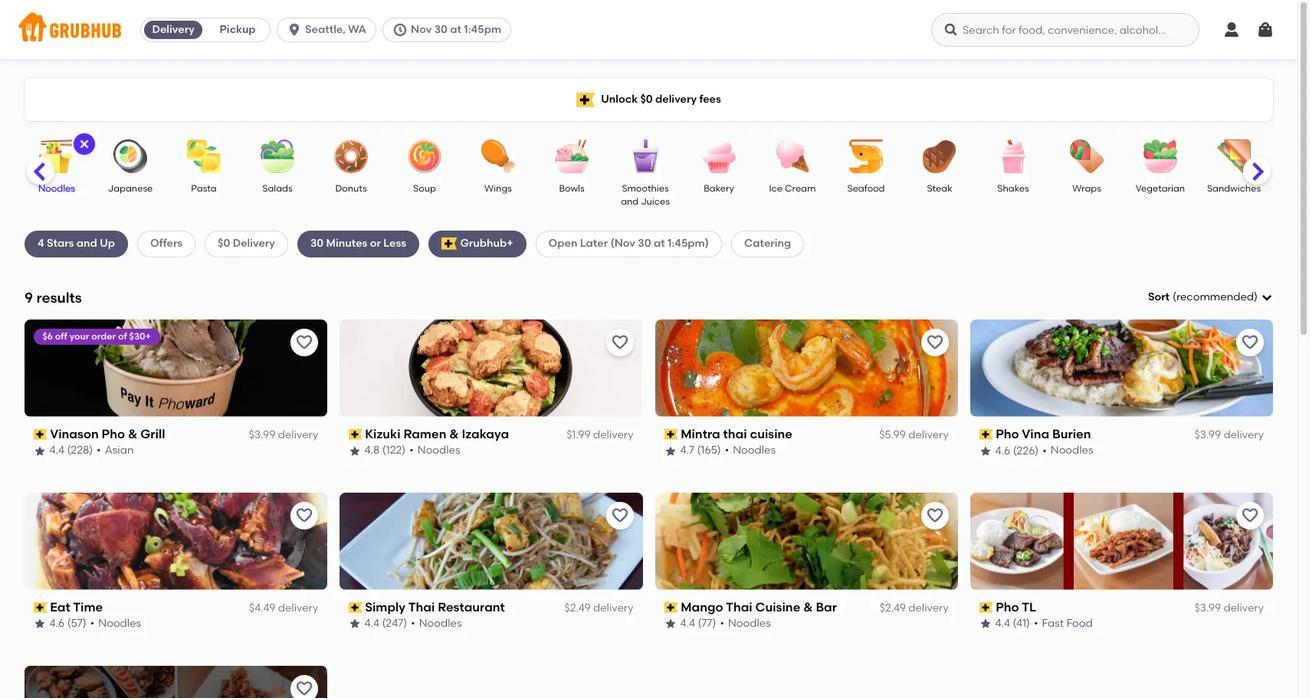 Task type: locate. For each thing, give the bounding box(es) containing it.
0 horizontal spatial grubhub plus flag logo image
[[442, 238, 457, 250]]

4.4 (247)
[[365, 617, 408, 630]]

save this restaurant image for kizuki ramen & izakaya
[[611, 333, 629, 352]]

• noodles down burien
[[1043, 444, 1094, 457]]

delivery for eat time
[[278, 602, 318, 615]]

thai for simply
[[409, 600, 435, 614]]

donuts
[[335, 183, 367, 194]]

2 $2.49 delivery from the left
[[880, 602, 949, 615]]

1 vertical spatial delivery
[[233, 237, 275, 250]]

0 vertical spatial and
[[621, 197, 639, 207]]

ice cream image
[[766, 139, 819, 173]]

pho vina burien logo image
[[970, 319, 1273, 417]]

vegetarian image
[[1134, 139, 1187, 173]]

delivery down salads at the left top of the page
[[233, 237, 275, 250]]

• noodles down mintra thai cuisine
[[725, 444, 776, 457]]

at inside nov 30 at 1:45pm button
[[450, 23, 461, 36]]

star icon image for pho vina burien
[[979, 445, 992, 457]]

noodles for burien
[[1051, 444, 1094, 457]]

2 horizontal spatial svg image
[[392, 22, 408, 38]]

seattle, wa button
[[277, 18, 382, 42]]

• right (122)
[[410, 444, 414, 457]]

1 horizontal spatial delivery
[[233, 237, 275, 250]]

0 horizontal spatial delivery
[[152, 23, 194, 36]]

subscription pass image for kizuki ramen & izakaya
[[349, 429, 362, 440]]

•
[[97, 444, 101, 457], [410, 444, 414, 457], [725, 444, 729, 457], [1043, 444, 1047, 457], [91, 617, 95, 630], [412, 617, 416, 630], [720, 617, 724, 630], [1034, 617, 1038, 630]]

1 horizontal spatial thai
[[726, 600, 752, 614]]

4.4 left (228)
[[50, 444, 65, 457]]

4.8
[[365, 444, 380, 457]]

(226)
[[1013, 444, 1039, 457]]

noodles for cuisine
[[733, 444, 776, 457]]

svg image left nov
[[392, 22, 408, 38]]

0 horizontal spatial $0
[[218, 237, 230, 250]]

0 vertical spatial delivery
[[152, 23, 194, 36]]

results
[[36, 289, 82, 306]]

& for grill
[[128, 427, 138, 441]]

noodles down burien
[[1051, 444, 1094, 457]]

1 horizontal spatial $2.49
[[880, 602, 906, 615]]

$0 right unlock at left
[[640, 93, 653, 106]]

pho vina burien
[[996, 427, 1091, 441]]

donuts image
[[324, 139, 378, 173]]

1 vertical spatial 4.6
[[50, 617, 65, 630]]

mintra thai cuisine logo image
[[655, 319, 958, 417]]

(57)
[[68, 617, 87, 630]]

grubhub plus flag logo image left grubhub+
[[442, 238, 457, 250]]

30
[[434, 23, 448, 36], [310, 237, 324, 250], [638, 237, 651, 250]]

1 horizontal spatial &
[[450, 427, 459, 441]]

1:45pm
[[464, 23, 501, 36]]

save this restaurant button for pho vina burien
[[1236, 329, 1264, 356]]

save this restaurant image
[[926, 333, 944, 352], [295, 506, 314, 525], [611, 506, 629, 525], [926, 506, 944, 525], [295, 680, 314, 698]]

mintra
[[681, 427, 720, 441]]

soup image
[[398, 139, 451, 173]]

grubhub plus flag logo image left unlock at left
[[577, 92, 595, 107]]

pho up "4.4 (41)" at the bottom right of page
[[996, 600, 1019, 614]]

4.6 left (226)
[[995, 444, 1011, 457]]

star icon image for vinason pho & grill
[[34, 445, 46, 457]]

4.6
[[995, 444, 1011, 457], [50, 617, 65, 630]]

delivery for pho vina burien
[[1224, 429, 1264, 442]]

subscription pass image left mintra at the right bottom of page
[[664, 429, 678, 440]]

kizuki ramen & izakaya logo image
[[340, 319, 643, 417]]

pho
[[102, 427, 125, 441], [996, 427, 1019, 441], [996, 600, 1019, 614]]

seafood
[[847, 183, 885, 194]]

9
[[25, 289, 33, 306]]

• right (165)
[[725, 444, 729, 457]]

$4.49 delivery
[[249, 602, 318, 615]]

offers
[[150, 237, 183, 250]]

save this restaurant button for eat time
[[291, 502, 318, 529]]

0 vertical spatial at
[[450, 23, 461, 36]]

30 left minutes
[[310, 237, 324, 250]]

• noodles down mango thai cuisine & bar
[[720, 617, 771, 630]]

1 vertical spatial grubhub plus flag logo image
[[442, 238, 457, 250]]

restaurant
[[438, 600, 506, 614]]

1:45pm)
[[668, 237, 709, 250]]

& right ramen
[[450, 427, 459, 441]]

time
[[73, 600, 103, 614]]

• noodles for pho
[[1043, 444, 1094, 457]]

star icon image left 4.6 (57)
[[34, 618, 46, 630]]

open
[[548, 237, 577, 250]]

delivery for simply thai restaurant
[[593, 602, 633, 615]]

save this restaurant image for restaurant
[[611, 506, 629, 525]]

svg image inside nov 30 at 1:45pm button
[[392, 22, 408, 38]]

• noodles for mango
[[720, 617, 771, 630]]

food
[[1067, 617, 1093, 630]]

stars
[[47, 237, 74, 250]]

$3.99 delivery for burien
[[1195, 429, 1264, 442]]

star icon image left 4.7
[[664, 445, 676, 457]]

$2.49
[[565, 602, 591, 615], [880, 602, 906, 615]]

grubhub plus flag logo image
[[577, 92, 595, 107], [442, 238, 457, 250]]

0 vertical spatial $0
[[640, 93, 653, 106]]

pho for pho tl
[[996, 600, 1019, 614]]

svg image
[[287, 22, 302, 38], [392, 22, 408, 38], [78, 138, 90, 150]]

• noodles for eat
[[91, 617, 142, 630]]

noodles for &
[[418, 444, 461, 457]]

svg image for nov 30 at 1:45pm
[[392, 22, 408, 38]]

4.4 (77)
[[680, 617, 716, 630]]

0 horizontal spatial $2.49
[[565, 602, 591, 615]]

subscription pass image for eat time
[[34, 602, 47, 613]]

fees
[[699, 93, 721, 106]]

save this restaurant button for kizuki ramen & izakaya
[[606, 329, 633, 356]]

order
[[92, 331, 116, 342]]

svg image inside 'field'
[[1261, 291, 1273, 304]]

star icon image left 4.6 (226)
[[979, 445, 992, 457]]

vina
[[1022, 427, 1050, 441]]

and down smoothies
[[621, 197, 639, 207]]

delivery for mango thai cuisine & bar
[[908, 602, 949, 615]]

• noodles down time
[[91, 617, 142, 630]]

4.4 left (77)
[[680, 617, 695, 630]]

salads image
[[251, 139, 304, 173]]

star icon image left 4.4 (228)
[[34, 445, 46, 457]]

& left grill
[[128, 427, 138, 441]]

4.6 (226)
[[995, 444, 1039, 457]]

$5.99
[[879, 429, 906, 442]]

noodles down kizuki ramen & izakaya
[[418, 444, 461, 457]]

1 horizontal spatial $2.49 delivery
[[880, 602, 949, 615]]

cream
[[785, 183, 816, 194]]

subscription pass image left eat
[[34, 602, 47, 613]]

4.4 for pho tl
[[995, 617, 1010, 630]]

0 horizontal spatial svg image
[[78, 138, 90, 150]]

subscription pass image left mango
[[664, 602, 678, 613]]

1 horizontal spatial svg image
[[287, 22, 302, 38]]

& left the bar
[[803, 600, 813, 614]]

0 horizontal spatial $2.49 delivery
[[565, 602, 633, 615]]

$0 right offers
[[218, 237, 230, 250]]

None field
[[1148, 290, 1273, 305]]

$4.49
[[249, 602, 275, 615]]

noodles
[[38, 183, 75, 194], [418, 444, 461, 457], [733, 444, 776, 457], [1051, 444, 1094, 457], [99, 617, 142, 630], [420, 617, 462, 630], [728, 617, 771, 630]]

star icon image for mintra thai cuisine
[[664, 445, 676, 457]]

• noodles
[[410, 444, 461, 457], [725, 444, 776, 457], [1043, 444, 1094, 457], [91, 617, 142, 630], [412, 617, 462, 630], [720, 617, 771, 630]]

4.4 down simply
[[365, 617, 380, 630]]

and left up
[[76, 237, 97, 250]]

noodles for restaurant
[[420, 617, 462, 630]]

kizuki
[[366, 427, 401, 441]]

sort
[[1148, 291, 1170, 304]]

0 horizontal spatial thai
[[409, 600, 435, 614]]

smoothies
[[622, 183, 669, 194]]

1 horizontal spatial 30
[[434, 23, 448, 36]]

0 horizontal spatial &
[[128, 427, 138, 441]]

• for mango thai cuisine & bar
[[720, 617, 724, 630]]

wings image
[[471, 139, 525, 173]]

catering
[[744, 237, 791, 250]]

and
[[621, 197, 639, 207], [76, 237, 97, 250]]

• noodles down kizuki ramen & izakaya
[[410, 444, 461, 457]]

1 $2.49 from the left
[[565, 602, 591, 615]]

$2.49 for simply thai restaurant
[[565, 602, 591, 615]]

$1.99 delivery
[[567, 429, 633, 442]]

subscription pass image for pho vina burien
[[979, 429, 993, 440]]

pho up 4.6 (226)
[[996, 427, 1019, 441]]

subscription pass image left simply
[[349, 602, 362, 613]]

1 $2.49 delivery from the left
[[565, 602, 633, 615]]

2 thai from the left
[[726, 600, 752, 614]]

4.4 left (41)
[[995, 617, 1010, 630]]

fast
[[1042, 617, 1064, 630]]

star icon image left 4.4 (247)
[[349, 618, 361, 630]]

• right (77)
[[720, 617, 724, 630]]

1 horizontal spatial $0
[[640, 93, 653, 106]]

subscription pass image left vinason
[[34, 429, 47, 440]]

simply
[[366, 600, 406, 614]]

delivery left pickup at the left
[[152, 23, 194, 36]]

svg image inside seattle, wa button
[[287, 22, 302, 38]]

delivery for vinason pho & grill
[[278, 429, 318, 442]]

your
[[70, 331, 90, 342]]

bar
[[816, 600, 837, 614]]

noodles down simply thai restaurant
[[420, 617, 462, 630]]

• for vinason pho & grill
[[97, 444, 101, 457]]

bakery image
[[692, 139, 746, 173]]

1 horizontal spatial 4.6
[[995, 444, 1011, 457]]

delivery button
[[141, 18, 206, 42]]

thai right mango
[[726, 600, 752, 614]]

$0
[[640, 93, 653, 106], [218, 237, 230, 250]]

svg image left the japanese image
[[78, 138, 90, 150]]

thai right simply
[[409, 600, 435, 614]]

delivery inside 'button'
[[152, 23, 194, 36]]

$3.99 for &
[[249, 429, 275, 442]]

1 thai from the left
[[409, 600, 435, 614]]

0 horizontal spatial at
[[450, 23, 461, 36]]

subscription pass image
[[349, 429, 362, 440], [979, 429, 993, 440], [34, 602, 47, 613], [349, 602, 362, 613], [979, 602, 993, 613]]

bakery
[[704, 183, 734, 194]]

shakes image
[[986, 139, 1040, 173]]

• for kizuki ramen & izakaya
[[410, 444, 414, 457]]

cuisine
[[750, 427, 793, 441]]

0 horizontal spatial 4.6
[[50, 617, 65, 630]]

bowls
[[559, 183, 585, 194]]

• down pho vina burien
[[1043, 444, 1047, 457]]

sort ( recommended )
[[1148, 291, 1258, 304]]

• down vinason pho & grill
[[97, 444, 101, 457]]

subscription pass image left pho tl
[[979, 602, 993, 613]]

30 right nov
[[434, 23, 448, 36]]

smoothies and juices image
[[619, 139, 672, 173]]

steak image
[[913, 139, 967, 173]]

0 horizontal spatial 30
[[310, 237, 324, 250]]

star icon image for mango thai cuisine & bar
[[664, 618, 676, 630]]

1 vertical spatial at
[[654, 237, 665, 250]]

star icon image left "4.4 (77)" on the bottom right
[[664, 618, 676, 630]]

star icon image
[[34, 445, 46, 457], [349, 445, 361, 457], [664, 445, 676, 457], [979, 445, 992, 457], [34, 618, 46, 630], [349, 618, 361, 630], [664, 618, 676, 630], [979, 618, 992, 630]]

svg image left seattle,
[[287, 22, 302, 38]]

save this restaurant image for pho tl
[[1241, 506, 1259, 525]]

30 right (nov
[[638, 237, 651, 250]]

subscription pass image for vinason pho & grill
[[34, 429, 47, 440]]

simply thai restaurant logo image
[[340, 493, 643, 590]]

4.4
[[50, 444, 65, 457], [365, 617, 380, 630], [680, 617, 695, 630], [995, 617, 1010, 630]]

• noodles for kizuki
[[410, 444, 461, 457]]

grubhub+
[[460, 237, 513, 250]]

0 horizontal spatial and
[[76, 237, 97, 250]]

4
[[38, 237, 44, 250]]

noodles down cuisine
[[733, 444, 776, 457]]

save this restaurant image
[[295, 333, 314, 352], [611, 333, 629, 352], [1241, 333, 1259, 352], [1241, 506, 1259, 525]]

2 $2.49 from the left
[[880, 602, 906, 615]]

0 vertical spatial grubhub plus flag logo image
[[577, 92, 595, 107]]

noodles for cuisine
[[728, 617, 771, 630]]

$3.99 delivery for &
[[249, 429, 318, 442]]

star icon image left 4.8
[[349, 445, 361, 457]]

subscription pass image left vina
[[979, 429, 993, 440]]

0 vertical spatial 4.6
[[995, 444, 1011, 457]]

• for mintra thai cuisine
[[725, 444, 729, 457]]

subscription pass image
[[34, 429, 47, 440], [664, 429, 678, 440], [664, 602, 678, 613]]

9 results
[[25, 289, 82, 306]]

• right (41)
[[1034, 617, 1038, 630]]

subscription pass image for mintra thai cuisine
[[664, 429, 678, 440]]

&
[[128, 427, 138, 441], [450, 427, 459, 441], [803, 600, 813, 614]]

mintra thai cuisine
[[681, 427, 793, 441]]

at left the 1:45pm)
[[654, 237, 665, 250]]

• right (247)
[[412, 617, 416, 630]]

at left the 1:45pm
[[450, 23, 461, 36]]

noodles down mango thai cuisine & bar
[[728, 617, 771, 630]]

star icon image left "4.4 (41)" at the bottom right of page
[[979, 618, 992, 630]]

• for simply thai restaurant
[[412, 617, 416, 630]]

1 horizontal spatial and
[[621, 197, 639, 207]]

subscription pass image left kizuki
[[349, 429, 362, 440]]

later
[[580, 237, 608, 250]]

thai
[[409, 600, 435, 614], [726, 600, 752, 614]]

svg image
[[1223, 21, 1241, 39], [1256, 21, 1275, 39], [944, 22, 959, 38], [1261, 291, 1273, 304]]

4.6 down eat
[[50, 617, 65, 630]]

tl
[[1022, 600, 1037, 614]]

(165)
[[697, 444, 721, 457]]

1 horizontal spatial grubhub plus flag logo image
[[577, 92, 595, 107]]

4.4 for simply thai restaurant
[[365, 617, 380, 630]]

$3.99
[[249, 429, 275, 442], [1195, 429, 1221, 442], [1195, 602, 1221, 615]]

noodles down noodles image
[[38, 183, 75, 194]]

pasta image
[[177, 139, 231, 173]]

$5.99 delivery
[[879, 429, 949, 442]]

• right (57)
[[91, 617, 95, 630]]

• noodles down simply thai restaurant
[[412, 617, 462, 630]]

star icon image for kizuki ramen & izakaya
[[349, 445, 361, 457]]



Task type: vqa. For each thing, say whether or not it's contained in the screenshot.
1st Thai from the right
yes



Task type: describe. For each thing, give the bounding box(es) containing it.
• asian
[[97, 444, 134, 457]]

nov
[[411, 23, 432, 36]]

save this restaurant button for pho tl
[[1236, 502, 1264, 529]]

delivery for pho tl
[[1224, 602, 1264, 615]]

soup
[[413, 183, 436, 194]]

$2.49 delivery for mango thai cuisine & bar
[[880, 602, 949, 615]]

• noodles for simply
[[412, 617, 462, 630]]

save this restaurant button for mintra thai cuisine
[[921, 329, 949, 356]]

4.6 for eat time
[[50, 617, 65, 630]]

seattle,
[[305, 23, 346, 36]]

up
[[100, 237, 115, 250]]

ice cream
[[769, 183, 816, 194]]

wraps image
[[1060, 139, 1114, 173]]

1 horizontal spatial at
[[654, 237, 665, 250]]

4.8 (122)
[[365, 444, 406, 457]]

(122)
[[383, 444, 406, 457]]

minutes
[[326, 237, 367, 250]]

subscription pass image for simply thai restaurant
[[349, 602, 362, 613]]

$30+
[[130, 331, 151, 342]]

• for eat time
[[91, 617, 95, 630]]

open later (nov 30 at 1:45pm)
[[548, 237, 709, 250]]

4.4 for vinason pho & grill
[[50, 444, 65, 457]]

wings
[[485, 183, 512, 194]]

(228)
[[67, 444, 93, 457]]

vinason pho & grill logo image
[[25, 319, 327, 417]]

shakes
[[997, 183, 1029, 194]]

30 inside button
[[434, 23, 448, 36]]

pho for pho vina burien
[[996, 427, 1019, 441]]

delivery for mintra thai cuisine
[[908, 429, 949, 442]]

of
[[118, 331, 127, 342]]

star icon image for simply thai restaurant
[[349, 618, 361, 630]]

mango thai cuisine & bar
[[681, 600, 837, 614]]

nov 30 at 1:45pm
[[411, 23, 501, 36]]

eat time logo image
[[25, 493, 327, 590]]

4.4 (41)
[[995, 617, 1030, 630]]

Search for food, convenience, alcohol... search field
[[931, 13, 1200, 47]]

japanese
[[108, 183, 153, 194]]

vinason pho & grill
[[50, 427, 165, 441]]

and inside smoothies and juices
[[621, 197, 639, 207]]

$3.99 for burien
[[1195, 429, 1221, 442]]

kizuki ramen & izakaya
[[366, 427, 510, 441]]

$2.49 for mango thai cuisine & bar
[[880, 602, 906, 615]]

eat time
[[50, 600, 103, 614]]

1 vertical spatial and
[[76, 237, 97, 250]]

• noodles for mintra
[[725, 444, 776, 457]]

salads
[[262, 183, 293, 194]]

$6 off your order of $30+
[[43, 331, 151, 342]]

sandwiches
[[1207, 183, 1261, 194]]

unlock $0 delivery fees
[[601, 93, 721, 106]]

recommended
[[1176, 291, 1254, 304]]

or
[[370, 237, 381, 250]]

simply thai restaurant
[[366, 600, 506, 614]]

ice
[[769, 183, 783, 194]]

save this restaurant image for pho vina burien
[[1241, 333, 1259, 352]]

cuisine
[[755, 600, 800, 614]]

delivery for kizuki ramen & izakaya
[[593, 429, 633, 442]]

• fast food
[[1034, 617, 1093, 630]]

save this restaurant button for mango thai cuisine & bar
[[921, 502, 949, 529]]

star icon image for eat time
[[34, 618, 46, 630]]

seafood image
[[839, 139, 893, 173]]

wraps
[[1072, 183, 1101, 194]]

ramen
[[404, 427, 447, 441]]

pho up the • asian
[[102, 427, 125, 441]]

thai for mango
[[726, 600, 752, 614]]

mango thai cuisine & bar logo image
[[655, 493, 958, 590]]

svg image for seattle, wa
[[287, 22, 302, 38]]

noodles down time
[[99, 617, 142, 630]]

2 horizontal spatial 30
[[638, 237, 651, 250]]

$6
[[43, 331, 53, 342]]

japanese image
[[103, 139, 157, 173]]

mango
[[681, 600, 723, 614]]

pasta
[[191, 183, 217, 194]]

save this restaurant image for cuisine
[[926, 506, 944, 525]]

seattle, wa
[[305, 23, 366, 36]]

sandwiches image
[[1207, 139, 1261, 173]]

pho tl
[[996, 600, 1037, 614]]

unlock
[[601, 93, 638, 106]]

bowls image
[[545, 139, 599, 173]]

grubhub plus flag logo image for grubhub+
[[442, 238, 457, 250]]

off
[[55, 331, 68, 342]]

burien
[[1053, 427, 1091, 441]]

4.7 (165)
[[680, 444, 721, 457]]

izakaya
[[462, 427, 510, 441]]

vinason
[[50, 427, 99, 441]]

• for pho vina burien
[[1043, 444, 1047, 457]]

& for izakaya
[[450, 427, 459, 441]]

grubhub plus flag logo image for unlock $0 delivery fees
[[577, 92, 595, 107]]

save this restaurant button for simply thai restaurant
[[606, 502, 633, 529]]

30 minutes or less
[[310, 237, 406, 250]]

• for pho tl
[[1034, 617, 1038, 630]]

smoothies and juices
[[621, 183, 670, 207]]

4.4 for mango thai cuisine & bar
[[680, 617, 695, 630]]

main navigation navigation
[[0, 0, 1298, 60]]

subscription pass image for mango thai cuisine & bar
[[664, 602, 678, 613]]

4.4 (228)
[[50, 444, 93, 457]]

save this restaurant image for cuisine
[[926, 333, 944, 352]]

)
[[1254, 291, 1258, 304]]

subscription pass image for pho tl
[[979, 602, 993, 613]]

asian
[[105, 444, 134, 457]]

$2.49 delivery for simply thai restaurant
[[565, 602, 633, 615]]

wa
[[348, 23, 366, 36]]

(41)
[[1013, 617, 1030, 630]]

2 horizontal spatial &
[[803, 600, 813, 614]]

4.7
[[680, 444, 694, 457]]

noodles image
[[30, 139, 84, 173]]

1 vertical spatial $0
[[218, 237, 230, 250]]

$0 delivery
[[218, 237, 275, 250]]

(
[[1173, 291, 1176, 304]]

star icon image for pho tl
[[979, 618, 992, 630]]

juices
[[641, 197, 670, 207]]

steak
[[927, 183, 952, 194]]

eat
[[50, 600, 71, 614]]

(77)
[[698, 617, 716, 630]]

4.6 (57)
[[50, 617, 87, 630]]

grill
[[141, 427, 165, 441]]

pho tl logo image
[[970, 493, 1273, 590]]

(nov
[[610, 237, 635, 250]]

none field containing sort
[[1148, 290, 1273, 305]]

less
[[383, 237, 406, 250]]

$1.99
[[567, 429, 591, 442]]

vegetarian
[[1136, 183, 1185, 194]]

4.6 for pho vina burien
[[995, 444, 1011, 457]]

pickup
[[220, 23, 256, 36]]

thai
[[723, 427, 747, 441]]



